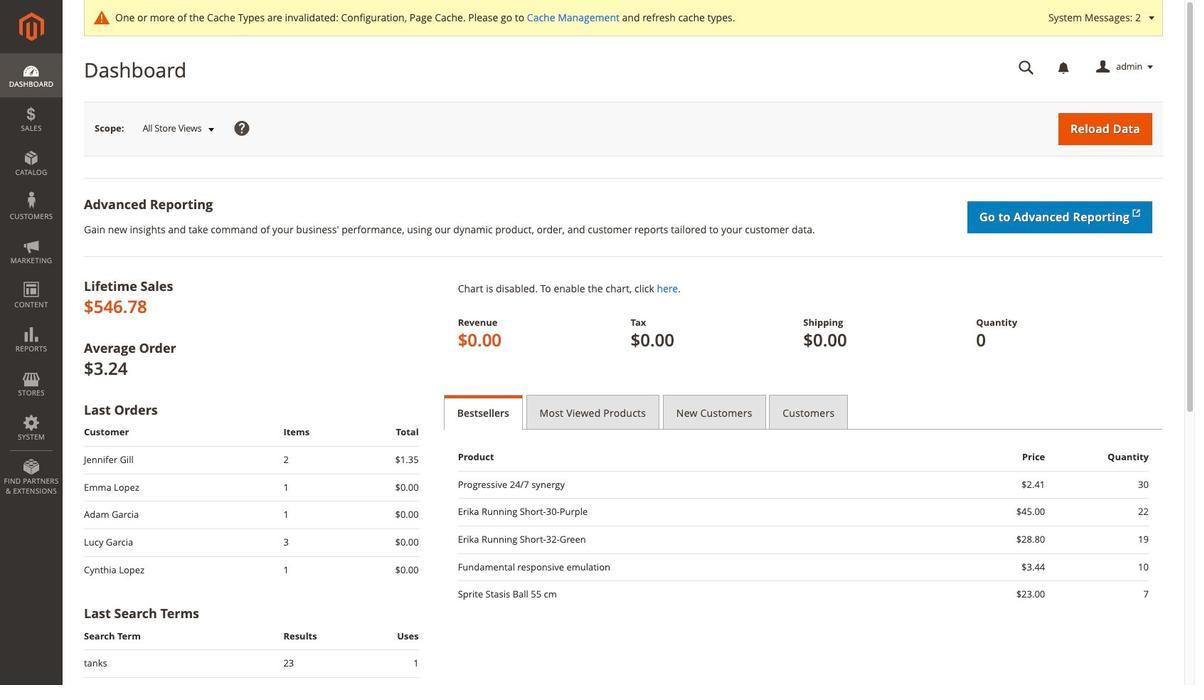 Task type: locate. For each thing, give the bounding box(es) containing it.
None text field
[[1009, 55, 1045, 80]]

menu bar
[[0, 53, 63, 503]]

tab list
[[444, 395, 1164, 430]]



Task type: describe. For each thing, give the bounding box(es) containing it.
magento admin panel image
[[19, 12, 44, 41]]



